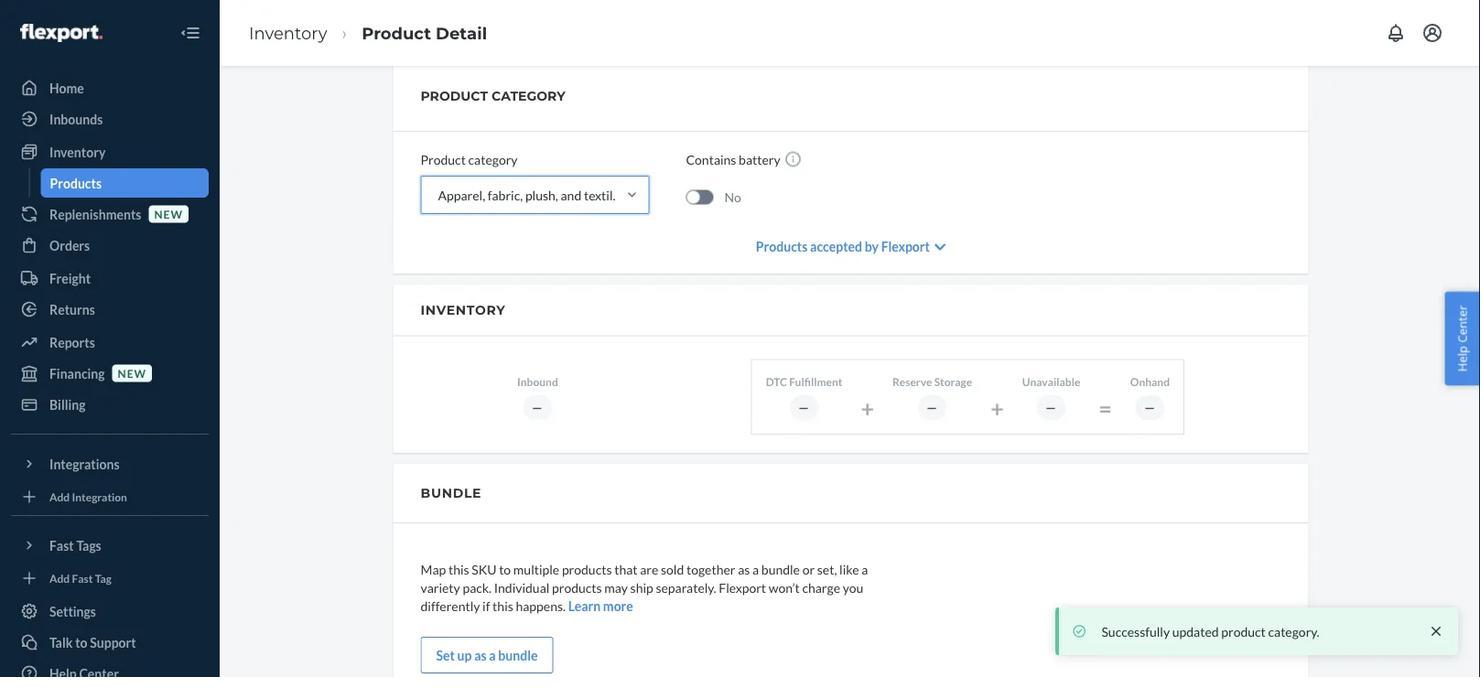 Task type: describe. For each thing, give the bounding box(es) containing it.
integration
[[72, 490, 127, 504]]

learn more button
[[568, 597, 634, 616]]

product for product category
[[421, 152, 466, 167]]

1 horizontal spatial a
[[753, 562, 759, 578]]

apparel,
[[438, 187, 485, 203]]

detail
[[436, 23, 487, 43]]

set,
[[818, 562, 837, 578]]

fast tags button
[[11, 531, 209, 560]]

learn more
[[568, 599, 634, 614]]

open notifications image
[[1385, 22, 1407, 44]]

individual
[[494, 580, 550, 596]]

fabric,
[[488, 187, 523, 203]]

2 horizontal spatial a
[[862, 562, 868, 578]]

add for add integration
[[49, 490, 70, 504]]

won't
[[769, 580, 800, 596]]

successfully updated product category.
[[1102, 624, 1320, 640]]

variety
[[421, 580, 460, 596]]

add for add fast tag
[[49, 572, 70, 585]]

bundle
[[421, 486, 482, 502]]

set up as a bundle
[[436, 648, 538, 664]]

freight
[[49, 271, 91, 286]]

category
[[468, 152, 518, 167]]

if
[[483, 599, 490, 614]]

apparel, fabric, plush, and textiles
[[438, 187, 625, 203]]

talk to support
[[49, 635, 136, 651]]

map this sku to multiple products that are sold together as a bundle or set, like a variety pack. individual products may ship separately. flexport won't charge you differently if this happens.
[[421, 562, 868, 614]]

2 horizontal spatial inventory
[[421, 302, 506, 318]]

flexport logo image
[[20, 24, 102, 42]]

=
[[1099, 395, 1112, 422]]

integrations button
[[11, 450, 209, 479]]

chevron down image
[[935, 241, 946, 254]]

product category
[[421, 152, 518, 167]]

product detail
[[362, 23, 487, 43]]

dtc
[[766, 375, 787, 388]]

up
[[457, 648, 472, 664]]

that
[[615, 562, 638, 578]]

help center button
[[1445, 292, 1481, 386]]

may
[[605, 580, 628, 596]]

― for reserve storage
[[927, 401, 939, 414]]

add fast tag
[[49, 572, 112, 585]]

1 + from the left
[[861, 395, 874, 422]]

bundle inside map this sku to multiple products that are sold together as a bundle or set, like a variety pack. individual products may ship separately. flexport won't charge you differently if this happens.
[[762, 562, 800, 578]]

1 horizontal spatial this
[[493, 599, 514, 614]]

learn
[[568, 599, 601, 614]]

financing
[[49, 366, 105, 381]]

reports link
[[11, 328, 209, 357]]

separately.
[[656, 580, 717, 596]]

contains
[[686, 152, 737, 167]]

onhand
[[1131, 375, 1170, 388]]

inbounds link
[[11, 104, 209, 134]]

product category
[[421, 88, 566, 104]]

by
[[865, 239, 879, 254]]

differently
[[421, 599, 480, 614]]

reports
[[49, 335, 95, 350]]

fulfillment
[[790, 375, 843, 388]]

help center
[[1455, 306, 1471, 372]]

products accepted by flexport
[[756, 239, 930, 254]]

settings
[[49, 604, 96, 619]]

successfully
[[1102, 624, 1170, 640]]

reserve storage
[[893, 375, 973, 388]]

as inside map this sku to multiple products that are sold together as a bundle or set, like a variety pack. individual products may ship separately. flexport won't charge you differently if this happens.
[[738, 562, 750, 578]]

product for product detail
[[362, 23, 431, 43]]

0 vertical spatial products
[[562, 562, 612, 578]]

or
[[803, 562, 815, 578]]

close toast image
[[1428, 623, 1446, 641]]

products link
[[41, 168, 209, 198]]

ship
[[631, 580, 654, 596]]

contains battery
[[686, 152, 781, 167]]

new for financing
[[118, 367, 147, 380]]

home link
[[11, 73, 209, 103]]

orders link
[[11, 231, 209, 260]]

1 vertical spatial fast
[[72, 572, 93, 585]]

map
[[421, 562, 446, 578]]

product detail link
[[362, 23, 487, 43]]

products for products accepted by flexport
[[756, 239, 808, 254]]

settings link
[[11, 597, 209, 626]]

textiles
[[584, 187, 625, 203]]

1 vertical spatial inventory link
[[11, 137, 209, 167]]



Task type: locate. For each thing, give the bounding box(es) containing it.
inventory inside breadcrumbs navigation
[[249, 23, 327, 43]]

1 vertical spatial bundle
[[498, 648, 538, 664]]

new down reports link
[[118, 367, 147, 380]]

are
[[640, 562, 659, 578]]

charge
[[803, 580, 841, 596]]

add integration link
[[11, 486, 209, 508]]

accepted
[[810, 239, 863, 254]]

to inside button
[[75, 635, 87, 651]]

this right if
[[493, 599, 514, 614]]

0 horizontal spatial as
[[475, 648, 487, 664]]

add inside add integration link
[[49, 490, 70, 504]]

this
[[449, 562, 469, 578], [493, 599, 514, 614]]

talk
[[49, 635, 73, 651]]

― down reserve storage
[[927, 401, 939, 414]]

1 horizontal spatial inventory
[[249, 23, 327, 43]]

inventory inside inventory link
[[49, 144, 106, 160]]

flexport
[[882, 239, 930, 254], [719, 580, 767, 596]]

5 ― from the left
[[1145, 401, 1156, 414]]

battery
[[739, 152, 781, 167]]

to
[[499, 562, 511, 578], [75, 635, 87, 651]]

1 horizontal spatial new
[[154, 207, 183, 221]]

pack.
[[463, 580, 492, 596]]

― for onhand
[[1145, 401, 1156, 414]]

product left "detail"
[[362, 23, 431, 43]]

breadcrumbs navigation
[[234, 6, 502, 60]]

bundle right up
[[498, 648, 538, 664]]

bundle inside button
[[498, 648, 538, 664]]

to right "talk"
[[75, 635, 87, 651]]

4 ― from the left
[[1046, 401, 1058, 414]]

products up 'replenishments'
[[50, 175, 102, 191]]

1 horizontal spatial inventory link
[[249, 23, 327, 43]]

sold
[[661, 562, 684, 578]]

to inside map this sku to multiple products that are sold together as a bundle or set, like a variety pack. individual products may ship separately. flexport won't charge you differently if this happens.
[[499, 562, 511, 578]]

0 horizontal spatial inventory
[[49, 144, 106, 160]]

0 vertical spatial to
[[499, 562, 511, 578]]

0 horizontal spatial this
[[449, 562, 469, 578]]

new down products link
[[154, 207, 183, 221]]

add up settings
[[49, 572, 70, 585]]

0 horizontal spatial inventory link
[[11, 137, 209, 167]]

0 horizontal spatial +
[[861, 395, 874, 422]]

― for dtc fulfillment
[[799, 401, 810, 414]]

flexport right by at the top right of page
[[882, 239, 930, 254]]

bundle
[[762, 562, 800, 578], [498, 648, 538, 664]]

add
[[49, 490, 70, 504], [49, 572, 70, 585]]

products
[[50, 175, 102, 191], [756, 239, 808, 254]]

tags
[[76, 538, 101, 554]]

a
[[753, 562, 759, 578], [862, 562, 868, 578], [489, 648, 496, 664]]

no
[[725, 190, 742, 205]]

add inside add fast tag link
[[49, 572, 70, 585]]

center
[[1455, 306, 1471, 343]]

0 vertical spatial inventory link
[[249, 23, 327, 43]]

set up as a bundle button
[[421, 638, 554, 674]]

flexport down together
[[719, 580, 767, 596]]

1 add from the top
[[49, 490, 70, 504]]

0 horizontal spatial bundle
[[498, 648, 538, 664]]

products
[[562, 562, 612, 578], [552, 580, 602, 596]]

― down the onhand
[[1145, 401, 1156, 414]]

add integration
[[49, 490, 127, 504]]

storage
[[935, 375, 973, 388]]

category
[[492, 88, 566, 104]]

close navigation image
[[179, 22, 201, 44]]

0 vertical spatial bundle
[[762, 562, 800, 578]]

category.
[[1269, 624, 1320, 640]]

replenishments
[[49, 206, 141, 222]]

product
[[1222, 624, 1266, 640]]

0 horizontal spatial products
[[50, 175, 102, 191]]

0 horizontal spatial to
[[75, 635, 87, 651]]

1 horizontal spatial products
[[756, 239, 808, 254]]

tag
[[95, 572, 112, 585]]

dtc fulfillment
[[766, 375, 843, 388]]

0 horizontal spatial a
[[489, 648, 496, 664]]

fast inside dropdown button
[[49, 538, 74, 554]]

0 vertical spatial this
[[449, 562, 469, 578]]

products up learn
[[552, 580, 602, 596]]

fast left tags at the left
[[49, 538, 74, 554]]

1 horizontal spatial bundle
[[762, 562, 800, 578]]

orders
[[49, 238, 90, 253]]

freight link
[[11, 264, 209, 293]]

billing link
[[11, 390, 209, 419]]

unavailable
[[1023, 375, 1081, 388]]

product inside breadcrumbs navigation
[[362, 23, 431, 43]]

2 vertical spatial inventory
[[421, 302, 506, 318]]

0 horizontal spatial flexport
[[719, 580, 767, 596]]

1 vertical spatial products
[[552, 580, 602, 596]]

0 horizontal spatial new
[[118, 367, 147, 380]]

plush,
[[526, 187, 558, 203]]

2 ― from the left
[[799, 401, 810, 414]]

as right together
[[738, 562, 750, 578]]

products up may
[[562, 562, 612, 578]]

product up apparel,
[[421, 152, 466, 167]]

― for inbound
[[532, 401, 544, 414]]

as inside button
[[475, 648, 487, 664]]

talk to support button
[[11, 628, 209, 657]]

this left sku
[[449, 562, 469, 578]]

products for products
[[50, 175, 102, 191]]

fast left tag
[[72, 572, 93, 585]]

bundle up won't
[[762, 562, 800, 578]]

open account menu image
[[1422, 22, 1444, 44]]

inventory
[[249, 23, 327, 43], [49, 144, 106, 160], [421, 302, 506, 318]]

1 vertical spatial as
[[475, 648, 487, 664]]

3 ― from the left
[[927, 401, 939, 414]]

new
[[154, 207, 183, 221], [118, 367, 147, 380]]

1 horizontal spatial flexport
[[882, 239, 930, 254]]

like
[[840, 562, 859, 578]]

1 horizontal spatial as
[[738, 562, 750, 578]]

billing
[[49, 397, 86, 413]]

― down inbound
[[532, 401, 544, 414]]

1 vertical spatial products
[[756, 239, 808, 254]]

to right sku
[[499, 562, 511, 578]]

1 vertical spatial flexport
[[719, 580, 767, 596]]

support
[[90, 635, 136, 651]]

0 vertical spatial flexport
[[882, 239, 930, 254]]

inbound
[[517, 375, 558, 388]]

returns
[[49, 302, 95, 317]]

as
[[738, 562, 750, 578], [475, 648, 487, 664]]

product
[[421, 88, 488, 104]]

0 vertical spatial add
[[49, 490, 70, 504]]

― down "unavailable"
[[1046, 401, 1058, 414]]

fast tags
[[49, 538, 101, 554]]

happens.
[[516, 599, 566, 614]]

1 horizontal spatial +
[[991, 395, 1004, 422]]

0 vertical spatial as
[[738, 562, 750, 578]]

updated
[[1173, 624, 1219, 640]]

as right up
[[475, 648, 487, 664]]

help
[[1455, 346, 1471, 372]]

0 vertical spatial products
[[50, 175, 102, 191]]

1 vertical spatial new
[[118, 367, 147, 380]]

and
[[561, 187, 582, 203]]

1 vertical spatial product
[[421, 152, 466, 167]]

0 vertical spatial new
[[154, 207, 183, 221]]

0 vertical spatial product
[[362, 23, 431, 43]]

0 vertical spatial inventory
[[249, 23, 327, 43]]

home
[[49, 80, 84, 96]]

a right up
[[489, 648, 496, 664]]

inbounds
[[49, 111, 103, 127]]

― for unavailable
[[1046, 401, 1058, 414]]

0 vertical spatial fast
[[49, 538, 74, 554]]

reserve
[[893, 375, 933, 388]]

you
[[843, 580, 864, 596]]

1 horizontal spatial to
[[499, 562, 511, 578]]

returns link
[[11, 295, 209, 324]]

2 add from the top
[[49, 572, 70, 585]]

add left integration
[[49, 490, 70, 504]]

products left accepted
[[756, 239, 808, 254]]

1 vertical spatial inventory
[[49, 144, 106, 160]]

multiple
[[514, 562, 560, 578]]

1 vertical spatial this
[[493, 599, 514, 614]]

integrations
[[49, 456, 120, 472]]

new for replenishments
[[154, 207, 183, 221]]

together
[[687, 562, 736, 578]]

― down dtc fulfillment
[[799, 401, 810, 414]]

fast
[[49, 538, 74, 554], [72, 572, 93, 585]]

a right together
[[753, 562, 759, 578]]

set
[[436, 648, 455, 664]]

1 ― from the left
[[532, 401, 544, 414]]

2 + from the left
[[991, 395, 1004, 422]]

a inside button
[[489, 648, 496, 664]]

1 vertical spatial to
[[75, 635, 87, 651]]

more
[[603, 599, 634, 614]]

1 vertical spatial add
[[49, 572, 70, 585]]

sku
[[472, 562, 497, 578]]

a right like
[[862, 562, 868, 578]]

flexport inside map this sku to multiple products that are sold together as a bundle or set, like a variety pack. individual products may ship separately. flexport won't charge you differently if this happens.
[[719, 580, 767, 596]]



Task type: vqa. For each thing, say whether or not it's contained in the screenshot.
all
no



